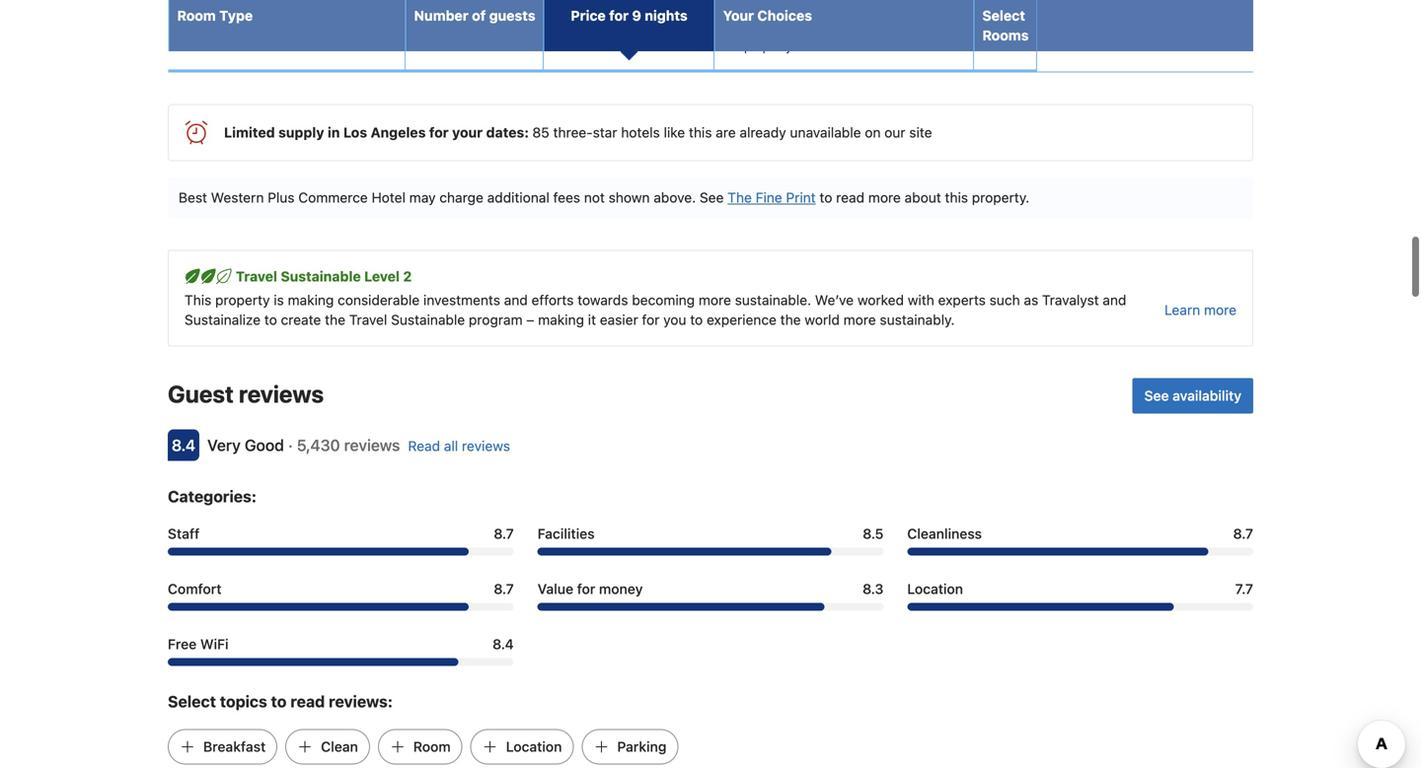 Task type: describe. For each thing, give the bounding box(es) containing it.
2 horizontal spatial reviews
[[462, 438, 510, 454]]

learn more
[[1165, 302, 1237, 318]]

room for room
[[413, 739, 451, 755]]

fine
[[756, 189, 783, 206]]

1 horizontal spatial making
[[538, 312, 584, 328]]

learn more button
[[1165, 300, 1237, 320]]

as
[[1024, 292, 1039, 308]]

additional
[[487, 189, 550, 206]]

star
[[593, 124, 617, 140]]

cleanliness
[[908, 526, 982, 542]]

create
[[281, 312, 321, 328]]

more down "worked"
[[844, 312, 876, 328]]

print
[[786, 189, 816, 206]]

travel sustainable level 2
[[236, 268, 412, 285]]

property inside this property is making considerable investments and efforts towards becoming more sustainable. we've worked with experts such as travalyst and sustainalize to create the travel sustainable program – making it easier for you to experience the world more sustainably.
[[215, 292, 270, 308]]

1 horizontal spatial reviews
[[344, 436, 400, 455]]

guests
[[489, 7, 536, 24]]

included: breakfast excluded: 12.07 % tax
[[555, 19, 669, 50]]

room for room type
[[177, 7, 216, 24]]

needed
[[839, 21, 883, 35]]

8.5
[[863, 526, 884, 542]]

free
[[168, 636, 197, 653]]

free wifi
[[168, 636, 229, 653]]

dates:
[[486, 124, 529, 140]]

included:
[[555, 19, 603, 31]]

0 horizontal spatial this
[[689, 124, 712, 140]]

property inside – pay at the property
[[744, 40, 792, 54]]

already
[[740, 124, 786, 140]]

limited
[[224, 124, 275, 140]]

charge
[[440, 189, 484, 206]]

it
[[588, 312, 596, 328]]

– inside this property is making considerable investments and efforts towards becoming more sustainable. we've worked with experts such as travalyst and sustainalize to create the travel sustainable program – making it easier for you to experience the world more sustainably.
[[527, 312, 534, 328]]

see inside see availability button
[[1145, 388, 1169, 404]]

cleanliness 8.7 meter
[[908, 548, 1254, 556]]

guest
[[168, 380, 234, 408]]

value for money
[[538, 581, 643, 597]]

see availability
[[1145, 388, 1242, 404]]

towards
[[578, 292, 628, 308]]

money
[[599, 581, 643, 597]]

choices
[[758, 7, 812, 24]]

this property is making considerable investments and efforts towards becoming more sustainable. we've worked with experts such as travalyst and sustainalize to create the travel sustainable program – making it easier for you to experience the world more sustainably.
[[185, 292, 1127, 328]]

commerce
[[298, 189, 368, 206]]

we've
[[815, 292, 854, 308]]

excluded:
[[555, 38, 605, 50]]

shown
[[609, 189, 650, 206]]

price
[[571, 7, 606, 24]]

location 7.7 meter
[[908, 603, 1254, 611]]

1 horizontal spatial is
[[1148, 37, 1159, 53]]

experts
[[938, 292, 986, 308]]

rooms
[[983, 27, 1029, 43]]

staff 8.7 meter
[[168, 548, 514, 556]]

select for select topics to read reviews:
[[168, 693, 216, 711]]

the fine print link
[[728, 189, 816, 206]]

·
[[288, 436, 293, 455]]

no prepayment needed
[[744, 21, 883, 35]]

like
[[664, 124, 685, 140]]

1 vertical spatial 8.4
[[493, 636, 514, 653]]

all
[[444, 438, 458, 454]]

best western plus commerce hotel may charge additional fees not shown above. see the fine print to read more about this property.
[[179, 189, 1030, 206]]

value for money 8.3 meter
[[538, 603, 884, 611]]

sustainably.
[[880, 312, 955, 328]]

your
[[452, 124, 483, 140]]

sustainalize
[[185, 312, 261, 328]]

0 vertical spatial travel
[[236, 268, 277, 285]]

breakfast inside 'included: breakfast excluded: 12.07 % tax'
[[606, 19, 652, 31]]

no
[[744, 21, 761, 35]]

reviews:
[[329, 693, 393, 711]]

for left your
[[429, 124, 449, 140]]

of
[[472, 7, 486, 24]]

read
[[408, 438, 440, 454]]

rated very good element
[[207, 436, 284, 455]]

at
[[920, 21, 931, 35]]

plus
[[268, 189, 295, 206]]

guest reviews
[[168, 380, 324, 408]]

– pay at the property
[[744, 21, 952, 54]]

number
[[414, 7, 469, 24]]

comfort 8.7 meter
[[168, 603, 514, 611]]

are
[[716, 124, 736, 140]]

to left create
[[264, 312, 277, 328]]

los
[[343, 124, 367, 140]]

the
[[728, 189, 752, 206]]

experience
[[707, 312, 777, 328]]

scored 8.4 element
[[168, 430, 199, 461]]

0 horizontal spatial reviews
[[239, 380, 324, 408]]

availability
[[1173, 388, 1242, 404]]

efforts
[[532, 292, 574, 308]]

select topics to read reviews:
[[168, 693, 393, 711]]

you
[[664, 312, 687, 328]]

select for select rooms
[[983, 7, 1026, 24]]

1 horizontal spatial read
[[836, 189, 865, 206]]

facilities
[[538, 526, 595, 542]]



Task type: vqa. For each thing, say whether or not it's contained in the screenshot.
Explore popular vacation package destinations Save money when you book your flights and accommodation together
no



Task type: locate. For each thing, give the bounding box(es) containing it.
prepayment
[[764, 21, 836, 35]]

0 horizontal spatial sustainable
[[281, 268, 361, 285]]

the right create
[[325, 312, 346, 328]]

to
[[820, 189, 833, 206], [264, 312, 277, 328], [690, 312, 703, 328], [271, 693, 287, 711]]

1 vertical spatial read
[[290, 693, 325, 711]]

and right travalyst
[[1103, 292, 1127, 308]]

program
[[469, 312, 523, 328]]

is inside this property is making considerable investments and efforts towards becoming more sustainable. we've worked with experts such as travalyst and sustainalize to create the travel sustainable program – making it easier for you to experience the world more sustainably.
[[274, 292, 284, 308]]

to right topics
[[271, 693, 287, 711]]

more up experience
[[699, 292, 731, 308]]

2 and from the left
[[1103, 292, 1127, 308]]

0 vertical spatial read
[[836, 189, 865, 206]]

– left pay
[[886, 21, 893, 35]]

1 horizontal spatial select
[[983, 7, 1026, 24]]

0 horizontal spatial the
[[325, 312, 346, 328]]

0 vertical spatial this
[[689, 124, 712, 140]]

0 horizontal spatial select
[[168, 693, 216, 711]]

property down no
[[744, 40, 792, 54]]

1 horizontal spatial room
[[413, 739, 451, 755]]

8.7 for cleanliness
[[1234, 526, 1254, 542]]

and up program at the top of the page
[[504, 292, 528, 308]]

0 horizontal spatial 8.4
[[172, 436, 196, 455]]

read all reviews
[[408, 438, 510, 454]]

– down efforts
[[527, 312, 534, 328]]

0 vertical spatial breakfast
[[606, 19, 652, 31]]

1 vertical spatial travel
[[349, 312, 387, 328]]

unavailable
[[790, 124, 861, 140]]

sustainable down investments
[[391, 312, 465, 328]]

0 horizontal spatial property
[[215, 292, 270, 308]]

your choices
[[723, 7, 812, 24]]

0 vertical spatial making
[[288, 292, 334, 308]]

0 vertical spatial select
[[983, 7, 1026, 24]]

location
[[908, 581, 963, 597], [506, 739, 562, 755]]

8.7 left value
[[494, 581, 514, 597]]

1 horizontal spatial and
[[1103, 292, 1127, 308]]

is up create
[[274, 292, 284, 308]]

0 horizontal spatial read
[[290, 693, 325, 711]]

to right the print
[[820, 189, 833, 206]]

travalyst
[[1042, 292, 1099, 308]]

1 horizontal spatial property
[[744, 40, 792, 54]]

facilities 8.5 meter
[[538, 548, 884, 556]]

8.7 for staff
[[494, 526, 514, 542]]

review categories element
[[168, 485, 257, 509]]

0 vertical spatial room
[[177, 7, 216, 24]]

reviews up ·
[[239, 380, 324, 408]]

0 horizontal spatial see
[[700, 189, 724, 206]]

best
[[179, 189, 207, 206]]

1 vertical spatial select
[[168, 693, 216, 711]]

9
[[632, 7, 642, 24]]

0 horizontal spatial is
[[274, 292, 284, 308]]

1 and from the left
[[504, 292, 528, 308]]

for left 9 on the left top of page
[[609, 7, 629, 24]]

travel down considerable
[[349, 312, 387, 328]]

1 horizontal spatial this
[[945, 189, 968, 206]]

0 vertical spatial sustainable
[[281, 268, 361, 285]]

confirmation is immediate
[[1062, 37, 1229, 53]]

is left immediate
[[1148, 37, 1159, 53]]

level
[[364, 268, 400, 285]]

8.7 for comfort
[[494, 581, 514, 597]]

0 vertical spatial 8.4
[[172, 436, 196, 455]]

0 horizontal spatial making
[[288, 292, 334, 308]]

1 horizontal spatial sustainable
[[391, 312, 465, 328]]

1 vertical spatial is
[[274, 292, 284, 308]]

8.3
[[863, 581, 884, 597]]

0 vertical spatial is
[[1148, 37, 1159, 53]]

1 vertical spatial breakfast
[[203, 739, 266, 755]]

reviews right all
[[462, 438, 510, 454]]

type
[[219, 7, 253, 24]]

more left about
[[869, 189, 901, 206]]

considerable
[[338, 292, 420, 308]]

5,430
[[297, 436, 340, 455]]

this
[[185, 292, 212, 308]]

1 horizontal spatial see
[[1145, 388, 1169, 404]]

immediate
[[1162, 37, 1229, 53]]

staff
[[168, 526, 200, 542]]

property up sustainalize
[[215, 292, 270, 308]]

1 vertical spatial making
[[538, 312, 584, 328]]

reviews
[[239, 380, 324, 408], [344, 436, 400, 455], [462, 438, 510, 454]]

1 horizontal spatial –
[[886, 21, 893, 35]]

good
[[245, 436, 284, 455]]

1 vertical spatial property
[[215, 292, 270, 308]]

1 vertical spatial location
[[506, 739, 562, 755]]

0 vertical spatial property
[[744, 40, 792, 54]]

0 horizontal spatial breakfast
[[203, 739, 266, 755]]

about
[[905, 189, 941, 206]]

world
[[805, 312, 840, 328]]

such
[[990, 292, 1020, 308]]

1 vertical spatial see
[[1145, 388, 1169, 404]]

1 vertical spatial –
[[527, 312, 534, 328]]

– inside – pay at the property
[[886, 21, 893, 35]]

pay
[[896, 21, 916, 35]]

85
[[533, 124, 550, 140]]

very good · 5,430 reviews
[[207, 436, 400, 455]]

this right about
[[945, 189, 968, 206]]

to right you
[[690, 312, 703, 328]]

2
[[403, 268, 412, 285]]

comfort
[[168, 581, 222, 597]]

0 horizontal spatial and
[[504, 292, 528, 308]]

1 vertical spatial room
[[413, 739, 451, 755]]

1 vertical spatial sustainable
[[391, 312, 465, 328]]

clean
[[321, 739, 358, 755]]

0 vertical spatial –
[[886, 21, 893, 35]]

worked
[[858, 292, 904, 308]]

three-
[[553, 124, 593, 140]]

not
[[584, 189, 605, 206]]

0 horizontal spatial travel
[[236, 268, 277, 285]]

breakfast up 12.07
[[606, 19, 652, 31]]

read
[[836, 189, 865, 206], [290, 693, 325, 711]]

1 vertical spatial this
[[945, 189, 968, 206]]

0 horizontal spatial room
[[177, 7, 216, 24]]

1 horizontal spatial breakfast
[[606, 19, 652, 31]]

the inside – pay at the property
[[934, 21, 952, 35]]

making down efforts
[[538, 312, 584, 328]]

read down free wifi 8.4 meter
[[290, 693, 325, 711]]

travel up sustainalize
[[236, 268, 277, 285]]

for down becoming
[[642, 312, 660, 328]]

supply
[[278, 124, 324, 140]]

making up create
[[288, 292, 334, 308]]

0 horizontal spatial location
[[506, 739, 562, 755]]

1 horizontal spatial location
[[908, 581, 963, 597]]

0 horizontal spatial –
[[527, 312, 534, 328]]

1 horizontal spatial the
[[781, 312, 801, 328]]

very
[[207, 436, 241, 455]]

8.4
[[172, 436, 196, 455], [493, 636, 514, 653]]

breakfast down topics
[[203, 739, 266, 755]]

hotels
[[621, 124, 660, 140]]

price for 9 nights
[[571, 7, 688, 24]]

the down sustainable.
[[781, 312, 801, 328]]

travel inside this property is making considerable investments and efforts towards becoming more sustainable. we've worked with experts such as travalyst and sustainalize to create the travel sustainable program – making it easier for you to experience the world more sustainably.
[[349, 312, 387, 328]]

travel
[[236, 268, 277, 285], [349, 312, 387, 328]]

limited supply in los angeles for your dates: 85 three-star hotels like this are already unavailable on our site
[[224, 124, 932, 140]]

select up the rooms
[[983, 7, 1026, 24]]

property
[[744, 40, 792, 54], [215, 292, 270, 308]]

this left are
[[689, 124, 712, 140]]

1 horizontal spatial travel
[[349, 312, 387, 328]]

select left topics
[[168, 693, 216, 711]]

western
[[211, 189, 264, 206]]

for
[[609, 7, 629, 24], [429, 124, 449, 140], [642, 312, 660, 328], [577, 581, 596, 597]]

for right value
[[577, 581, 596, 597]]

parking
[[617, 739, 667, 755]]

%
[[637, 38, 646, 50]]

0 vertical spatial location
[[908, 581, 963, 597]]

1 horizontal spatial 8.4
[[493, 636, 514, 653]]

8.7
[[494, 526, 514, 542], [1234, 526, 1254, 542], [494, 581, 514, 597]]

room right the clean
[[413, 739, 451, 755]]

confirmation
[[1062, 37, 1144, 53]]

may
[[409, 189, 436, 206]]

categories:
[[168, 487, 257, 506]]

–
[[886, 21, 893, 35], [527, 312, 534, 328]]

select rooms
[[983, 7, 1029, 43]]

0 vertical spatial see
[[700, 189, 724, 206]]

see left availability
[[1145, 388, 1169, 404]]

site
[[910, 124, 932, 140]]

fees
[[553, 189, 580, 206]]

more right learn
[[1204, 302, 1237, 318]]

value
[[538, 581, 574, 597]]

reviews left read
[[344, 436, 400, 455]]

free wifi 8.4 meter
[[168, 659, 514, 667]]

room left type
[[177, 7, 216, 24]]

angeles
[[371, 124, 426, 140]]

8.7 up 7.7
[[1234, 526, 1254, 542]]

the right at
[[934, 21, 952, 35]]

sustainable up create
[[281, 268, 361, 285]]

wifi
[[200, 636, 229, 653]]

sustainable inside this property is making considerable investments and efforts towards becoming more sustainable. we've worked with experts such as travalyst and sustainalize to create the travel sustainable program – making it easier for you to experience the world more sustainably.
[[391, 312, 465, 328]]

number of guests
[[414, 7, 536, 24]]

more
[[869, 189, 901, 206], [699, 292, 731, 308], [1204, 302, 1237, 318], [844, 312, 876, 328]]

making
[[288, 292, 334, 308], [538, 312, 584, 328]]

select inside select rooms
[[983, 7, 1026, 24]]

room type
[[177, 7, 253, 24]]

with
[[908, 292, 935, 308]]

learn
[[1165, 302, 1201, 318]]

see
[[700, 189, 724, 206], [1145, 388, 1169, 404]]

tax
[[649, 38, 669, 50]]

guest reviews element
[[168, 378, 1125, 410]]

see availability button
[[1133, 378, 1254, 414]]

2 horizontal spatial the
[[934, 21, 952, 35]]

sustainable.
[[735, 292, 812, 308]]

nights
[[645, 7, 688, 24]]

becoming
[[632, 292, 695, 308]]

for inside this property is making considerable investments and efforts towards becoming more sustainable. we've worked with experts such as travalyst and sustainalize to create the travel sustainable program – making it easier for you to experience the world more sustainably.
[[642, 312, 660, 328]]

on
[[865, 124, 881, 140]]

see left the
[[700, 189, 724, 206]]

8.7 left facilities
[[494, 526, 514, 542]]

above.
[[654, 189, 696, 206]]

more inside button
[[1204, 302, 1237, 318]]

read right the print
[[836, 189, 865, 206]]



